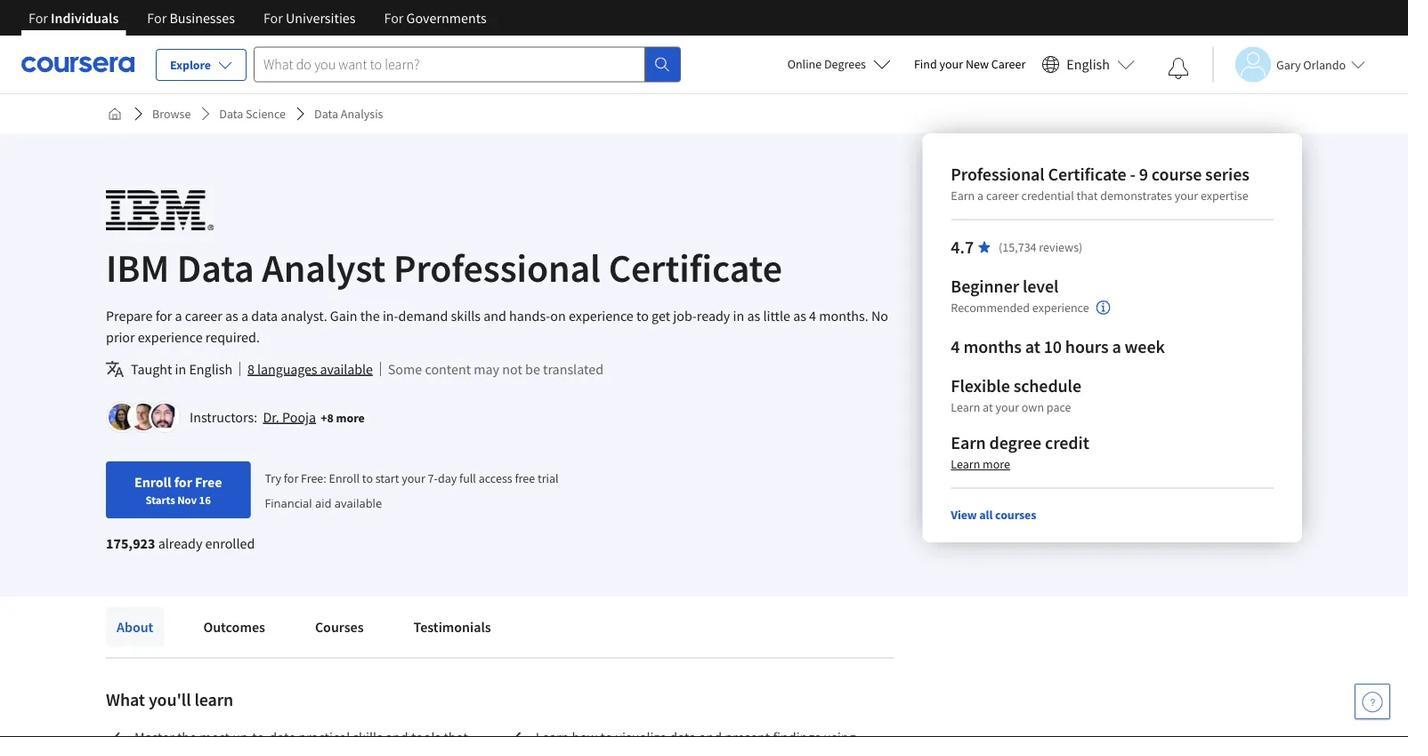 Task type: vqa. For each thing, say whether or not it's contained in the screenshot.
world
no



Task type: locate. For each thing, give the bounding box(es) containing it.
0 vertical spatial earn
[[951, 188, 975, 204]]

analyst.
[[281, 307, 327, 325]]

for
[[28, 9, 48, 27], [147, 9, 167, 27], [263, 9, 283, 27], [384, 9, 404, 27]]

free
[[195, 474, 222, 491]]

in right taught
[[175, 361, 186, 378]]

2 learn from the top
[[951, 457, 980, 473]]

0 vertical spatial certificate
[[1048, 163, 1127, 186]]

demand
[[398, 307, 448, 325]]

banner navigation
[[14, 0, 501, 36]]

earn
[[951, 188, 975, 204], [951, 432, 986, 454]]

available inside try for free: enroll to start your 7-day full access free trial financial aid available
[[335, 495, 382, 511]]

data for data science
[[219, 106, 243, 122]]

1 vertical spatial learn
[[951, 457, 980, 473]]

experience
[[1032, 300, 1089, 316], [569, 307, 634, 325], [138, 328, 203, 346]]

1 for from the left
[[28, 9, 48, 27]]

your inside "link"
[[940, 56, 963, 72]]

may
[[474, 361, 499, 378]]

to left start
[[362, 471, 373, 487]]

1 horizontal spatial 4
[[951, 336, 960, 358]]

browse link
[[145, 98, 198, 130]]

1 vertical spatial more
[[983, 457, 1010, 473]]

demonstrates
[[1100, 188, 1172, 204]]

courses
[[995, 507, 1036, 523]]

career left credential
[[986, 188, 1019, 204]]

not
[[502, 361, 522, 378]]

4 months at 10 hours a week
[[951, 336, 1165, 358]]

175,923 already enrolled
[[106, 535, 255, 553]]

data up data
[[177, 243, 254, 292]]

show notifications image
[[1168, 58, 1189, 79]]

0 vertical spatial more
[[336, 410, 365, 426]]

what
[[106, 689, 145, 712]]

home image
[[108, 107, 122, 121]]

1 vertical spatial at
[[983, 400, 993, 416]]

enroll right free:
[[329, 471, 360, 487]]

1 horizontal spatial certificate
[[1048, 163, 1127, 186]]

your left the own
[[996, 400, 1019, 416]]

data left analysis
[[314, 106, 338, 122]]

experience down level
[[1032, 300, 1089, 316]]

2 for from the left
[[147, 9, 167, 27]]

what you'll learn
[[106, 689, 233, 712]]

0 vertical spatial in
[[733, 307, 744, 325]]

1 horizontal spatial career
[[986, 188, 1019, 204]]

as right little at right
[[793, 307, 806, 325]]

for right prepare
[[155, 307, 172, 325]]

more inside 'instructors: dr. pooja +8 more'
[[336, 410, 365, 426]]

languages
[[257, 361, 317, 378]]

1 vertical spatial in
[[175, 361, 186, 378]]

online
[[787, 56, 822, 72]]

analyst
[[262, 243, 386, 292]]

for businesses
[[147, 9, 235, 27]]

0 vertical spatial learn
[[951, 400, 980, 416]]

4 left months
[[951, 336, 960, 358]]

1 horizontal spatial at
[[1025, 336, 1040, 358]]

0 horizontal spatial english
[[189, 361, 232, 378]]

as up required.
[[225, 307, 238, 325]]

the
[[360, 307, 380, 325]]

0 horizontal spatial as
[[225, 307, 238, 325]]

data inside data science link
[[219, 106, 243, 122]]

your down course
[[1175, 188, 1198, 204]]

enroll up starts
[[134, 474, 171, 491]]

flexible schedule learn at your own pace
[[951, 375, 1081, 416]]

experience up taught in english
[[138, 328, 203, 346]]

0 horizontal spatial professional
[[393, 243, 601, 292]]

as left little at right
[[747, 307, 760, 325]]

1 vertical spatial available
[[335, 495, 382, 511]]

1 vertical spatial to
[[362, 471, 373, 487]]

0 horizontal spatial certificate
[[609, 243, 782, 292]]

1 horizontal spatial for
[[174, 474, 192, 491]]

for inside try for free: enroll to start your 7-day full access free trial financial aid available
[[284, 471, 298, 487]]

experience right on
[[569, 307, 634, 325]]

for left governments
[[384, 9, 404, 27]]

required.
[[205, 328, 260, 346]]

data analysis link
[[307, 98, 390, 130]]

hours
[[1065, 336, 1109, 358]]

universities
[[286, 9, 356, 27]]

view
[[951, 507, 977, 523]]

1 vertical spatial english
[[189, 361, 232, 378]]

4 for from the left
[[384, 9, 404, 27]]

2 horizontal spatial experience
[[1032, 300, 1089, 316]]

course
[[1152, 163, 1202, 186]]

certificate up job-
[[609, 243, 782, 292]]

4 left months.
[[809, 307, 816, 325]]

0 vertical spatial english
[[1067, 56, 1110, 73]]

for left universities
[[263, 9, 283, 27]]

What do you want to learn? text field
[[254, 47, 645, 82]]

for
[[155, 307, 172, 325], [284, 471, 298, 487], [174, 474, 192, 491]]

ibm data analyst professional certificate
[[106, 243, 782, 292]]

in
[[733, 307, 744, 325], [175, 361, 186, 378]]

at down 'flexible'
[[983, 400, 993, 416]]

for left businesses on the left top of page
[[147, 9, 167, 27]]

in right ready
[[733, 307, 744, 325]]

1 learn from the top
[[951, 400, 980, 416]]

degrees
[[824, 56, 866, 72]]

(15,734 reviews)
[[999, 239, 1083, 255]]

career
[[991, 56, 1026, 72]]

0 horizontal spatial more
[[336, 410, 365, 426]]

learn
[[194, 689, 233, 712]]

full
[[459, 471, 476, 487]]

1 horizontal spatial to
[[636, 307, 649, 325]]

0 vertical spatial professional
[[951, 163, 1045, 186]]

0 vertical spatial available
[[320, 361, 373, 378]]

career inside prepare for a career as a data analyst. gain the in-demand skills and hands-on experience to get job-ready in as little as 4 months. no prior experience required.
[[185, 307, 222, 325]]

certificate up that
[[1048, 163, 1127, 186]]

2 horizontal spatial as
[[793, 307, 806, 325]]

0 vertical spatial to
[[636, 307, 649, 325]]

3 for from the left
[[263, 9, 283, 27]]

1 horizontal spatial professional
[[951, 163, 1045, 186]]

1 vertical spatial certificate
[[609, 243, 782, 292]]

1 earn from the top
[[951, 188, 975, 204]]

0 vertical spatial at
[[1025, 336, 1040, 358]]

1 vertical spatial professional
[[393, 243, 601, 292]]

your right the find on the right top of the page
[[940, 56, 963, 72]]

to left get
[[636, 307, 649, 325]]

more right +8
[[336, 410, 365, 426]]

professional up and
[[393, 243, 601, 292]]

a inside professional certificate - 9 course series earn a career credential that demonstrates your expertise
[[977, 188, 984, 204]]

1 as from the left
[[225, 307, 238, 325]]

1 vertical spatial earn
[[951, 432, 986, 454]]

get
[[652, 307, 670, 325]]

available right aid
[[335, 495, 382, 511]]

earn inside professional certificate - 9 course series earn a career credential that demonstrates your expertise
[[951, 188, 975, 204]]

individuals
[[51, 9, 119, 27]]

new
[[966, 56, 989, 72]]

None search field
[[254, 47, 681, 82]]

available
[[320, 361, 373, 378], [335, 495, 382, 511]]

more down degree
[[983, 457, 1010, 473]]

0 vertical spatial 4
[[809, 307, 816, 325]]

0 horizontal spatial enroll
[[134, 474, 171, 491]]

data left science at the left
[[219, 106, 243, 122]]

to
[[636, 307, 649, 325], [362, 471, 373, 487]]

professional up credential
[[951, 163, 1045, 186]]

2 earn from the top
[[951, 432, 986, 454]]

ibm image
[[106, 190, 214, 231]]

months
[[963, 336, 1022, 358]]

for universities
[[263, 9, 356, 27]]

skills
[[451, 307, 481, 325]]

english inside button
[[1067, 56, 1110, 73]]

enroll inside enroll for free starts nov 16
[[134, 474, 171, 491]]

career up required.
[[185, 307, 222, 325]]

for up nov
[[174, 474, 192, 491]]

for for individuals
[[28, 9, 48, 27]]

testimonials
[[414, 619, 491, 636]]

1 horizontal spatial in
[[733, 307, 744, 325]]

0 horizontal spatial 4
[[809, 307, 816, 325]]

0 horizontal spatial for
[[155, 307, 172, 325]]

analysis
[[341, 106, 383, 122]]

aid
[[315, 495, 332, 511]]

available up +8 more button
[[320, 361, 373, 378]]

learn down 'flexible'
[[951, 400, 980, 416]]

2 horizontal spatial for
[[284, 471, 298, 487]]

-
[[1130, 163, 1136, 186]]

your left 7-
[[402, 471, 425, 487]]

more inside earn degree credit learn more
[[983, 457, 1010, 473]]

0 horizontal spatial in
[[175, 361, 186, 378]]

explore
[[170, 57, 211, 73]]

english right 'career'
[[1067, 56, 1110, 73]]

online degrees button
[[773, 45, 905, 84]]

learn up view at the bottom right of the page
[[951, 457, 980, 473]]

more
[[336, 410, 365, 426], [983, 457, 1010, 473]]

english down required.
[[189, 361, 232, 378]]

data science link
[[212, 98, 293, 130]]

rav ahuja image
[[151, 404, 178, 431]]

1 horizontal spatial english
[[1067, 56, 1110, 73]]

data inside data analysis link
[[314, 106, 338, 122]]

earn up learn more link
[[951, 432, 986, 454]]

for inside prepare for a career as a data analyst. gain the in-demand skills and hands-on experience to get job-ready in as little as 4 months. no prior experience required.
[[155, 307, 172, 325]]

courses
[[315, 619, 364, 636]]

for inside enroll for free starts nov 16
[[174, 474, 192, 491]]

enroll inside try for free: enroll to start your 7-day full access free trial financial aid available
[[329, 471, 360, 487]]

enrolled
[[205, 535, 255, 553]]

1 horizontal spatial enroll
[[329, 471, 360, 487]]

4 inside prepare for a career as a data analyst. gain the in-demand skills and hands-on experience to get job-ready in as little as 4 months. no prior experience required.
[[809, 307, 816, 325]]

in inside prepare for a career as a data analyst. gain the in-demand skills and hands-on experience to get job-ready in as little as 4 months. no prior experience required.
[[733, 307, 744, 325]]

0 horizontal spatial at
[[983, 400, 993, 416]]

for for businesses
[[147, 9, 167, 27]]

1 horizontal spatial as
[[747, 307, 760, 325]]

taught
[[131, 361, 172, 378]]

0 horizontal spatial to
[[362, 471, 373, 487]]

3 as from the left
[[793, 307, 806, 325]]

0 horizontal spatial career
[[185, 307, 222, 325]]

a left credential
[[977, 188, 984, 204]]

at left 10
[[1025, 336, 1040, 358]]

1 horizontal spatial more
[[983, 457, 1010, 473]]

professional inside professional certificate - 9 course series earn a career credential that demonstrates your expertise
[[951, 163, 1045, 186]]

1 vertical spatial career
[[185, 307, 222, 325]]

prepare
[[106, 307, 153, 325]]

dr.
[[263, 409, 279, 426]]

your
[[940, 56, 963, 72], [1175, 188, 1198, 204], [996, 400, 1019, 416], [402, 471, 425, 487]]

start
[[375, 471, 399, 487]]

content
[[425, 361, 471, 378]]

learn
[[951, 400, 980, 416], [951, 457, 980, 473]]

for right try at the bottom left of page
[[284, 471, 298, 487]]

0 vertical spatial career
[[986, 188, 1019, 204]]

for left 'individuals'
[[28, 9, 48, 27]]

earn up 4.7
[[951, 188, 975, 204]]

instructors: dr. pooja +8 more
[[190, 409, 365, 426]]

beginner level
[[951, 275, 1059, 298]]



Task type: describe. For each thing, give the bounding box(es) containing it.
online degrees
[[787, 56, 866, 72]]

at inside flexible schedule learn at your own pace
[[983, 400, 993, 416]]

beginner
[[951, 275, 1019, 298]]

financial
[[265, 495, 312, 511]]

7-
[[428, 471, 438, 487]]

explore button
[[156, 49, 247, 81]]

learn inside flexible schedule learn at your own pace
[[951, 400, 980, 416]]

dr. pooja image
[[109, 404, 135, 431]]

some content may not be translated
[[388, 361, 604, 378]]

little
[[763, 307, 790, 325]]

more for pooja
[[336, 410, 365, 426]]

ready
[[697, 307, 730, 325]]

pace
[[1047, 400, 1071, 416]]

for for prepare
[[155, 307, 172, 325]]

in-
[[383, 307, 398, 325]]

1 vertical spatial 4
[[951, 336, 960, 358]]

a left data
[[241, 307, 248, 325]]

career inside professional certificate - 9 course series earn a career credential that demonstrates your expertise
[[986, 188, 1019, 204]]

certificate inside professional certificate - 9 course series earn a career credential that demonstrates your expertise
[[1048, 163, 1127, 186]]

gary
[[1276, 57, 1301, 73]]

earn degree credit learn more
[[951, 432, 1089, 473]]

for individuals
[[28, 9, 119, 27]]

find your new career
[[914, 56, 1026, 72]]

week
[[1125, 336, 1165, 358]]

instructors:
[[190, 409, 257, 426]]

your inside try for free: enroll to start your 7-day full access free trial financial aid available
[[402, 471, 425, 487]]

expertise
[[1201, 188, 1249, 204]]

a right prepare
[[175, 307, 182, 325]]

for for universities
[[263, 9, 283, 27]]

data analysis
[[314, 106, 383, 122]]

taught in english
[[131, 361, 232, 378]]

about link
[[106, 608, 164, 647]]

+8 more button
[[321, 409, 365, 427]]

for for governments
[[384, 9, 404, 27]]

all
[[979, 507, 993, 523]]

no
[[871, 307, 888, 325]]

learn more link
[[951, 457, 1010, 473]]

browse
[[152, 106, 191, 122]]

pooja
[[282, 409, 316, 426]]

earn inside earn degree credit learn more
[[951, 432, 986, 454]]

credit
[[1045, 432, 1089, 454]]

science
[[246, 106, 286, 122]]

recommended experience
[[951, 300, 1089, 316]]

coursera image
[[21, 50, 134, 79]]

outcomes link
[[193, 608, 276, 647]]

9
[[1139, 163, 1148, 186]]

+8
[[321, 410, 334, 426]]

10
[[1044, 336, 1062, 358]]

own
[[1022, 400, 1044, 416]]

0 horizontal spatial experience
[[138, 328, 203, 346]]

information about difficulty level pre-requisites. image
[[1096, 301, 1111, 315]]

day
[[438, 471, 457, 487]]

help center image
[[1362, 692, 1383, 713]]

free:
[[301, 471, 326, 487]]

some
[[388, 361, 422, 378]]

level
[[1023, 275, 1059, 298]]

already
[[158, 535, 202, 553]]

view all courses link
[[951, 507, 1036, 523]]

for for try
[[284, 471, 298, 487]]

16
[[199, 493, 211, 507]]

be
[[525, 361, 540, 378]]

reviews)
[[1039, 239, 1083, 255]]

learn inside earn degree credit learn more
[[951, 457, 980, 473]]

flexible
[[951, 375, 1010, 397]]

gary orlando button
[[1212, 47, 1366, 82]]

2 as from the left
[[747, 307, 760, 325]]

your inside flexible schedule learn at your own pace
[[996, 400, 1019, 416]]

financial aid available button
[[265, 495, 382, 511]]

testimonials link
[[403, 608, 502, 647]]

find
[[914, 56, 937, 72]]

data for data analysis
[[314, 106, 338, 122]]

free
[[515, 471, 535, 487]]

for governments
[[384, 9, 487, 27]]

more for credit
[[983, 457, 1010, 473]]

ibm
[[106, 243, 169, 292]]

gain
[[330, 307, 357, 325]]

recommended
[[951, 300, 1030, 316]]

orlando
[[1303, 57, 1346, 73]]

to inside try for free: enroll to start your 7-day full access free trial financial aid available
[[362, 471, 373, 487]]

for for enroll
[[174, 474, 192, 491]]

joseph santarcangelo image
[[130, 404, 157, 431]]

and
[[484, 307, 506, 325]]

courses link
[[304, 608, 374, 647]]

try
[[265, 471, 281, 487]]

outcomes
[[203, 619, 265, 636]]

you'll
[[149, 689, 191, 712]]

gary orlando
[[1276, 57, 1346, 73]]

months.
[[819, 307, 869, 325]]

trial
[[538, 471, 559, 487]]

enroll for free starts nov 16
[[134, 474, 222, 507]]

available inside button
[[320, 361, 373, 378]]

to inside prepare for a career as a data analyst. gain the in-demand skills and hands-on experience to get job-ready in as little as 4 months. no prior experience required.
[[636, 307, 649, 325]]

that
[[1077, 188, 1098, 204]]

8
[[248, 361, 255, 378]]

1 horizontal spatial experience
[[569, 307, 634, 325]]

businesses
[[170, 9, 235, 27]]

data
[[251, 307, 278, 325]]

175,923
[[106, 535, 155, 553]]

a left week
[[1112, 336, 1121, 358]]

your inside professional certificate - 9 course series earn a career credential that demonstrates your expertise
[[1175, 188, 1198, 204]]

4.7
[[951, 236, 974, 259]]

(15,734
[[999, 239, 1037, 255]]

series
[[1205, 163, 1250, 186]]

8 languages available
[[248, 361, 373, 378]]

8 languages available button
[[248, 359, 373, 380]]

professional certificate - 9 course series earn a career credential that demonstrates your expertise
[[951, 163, 1250, 204]]



